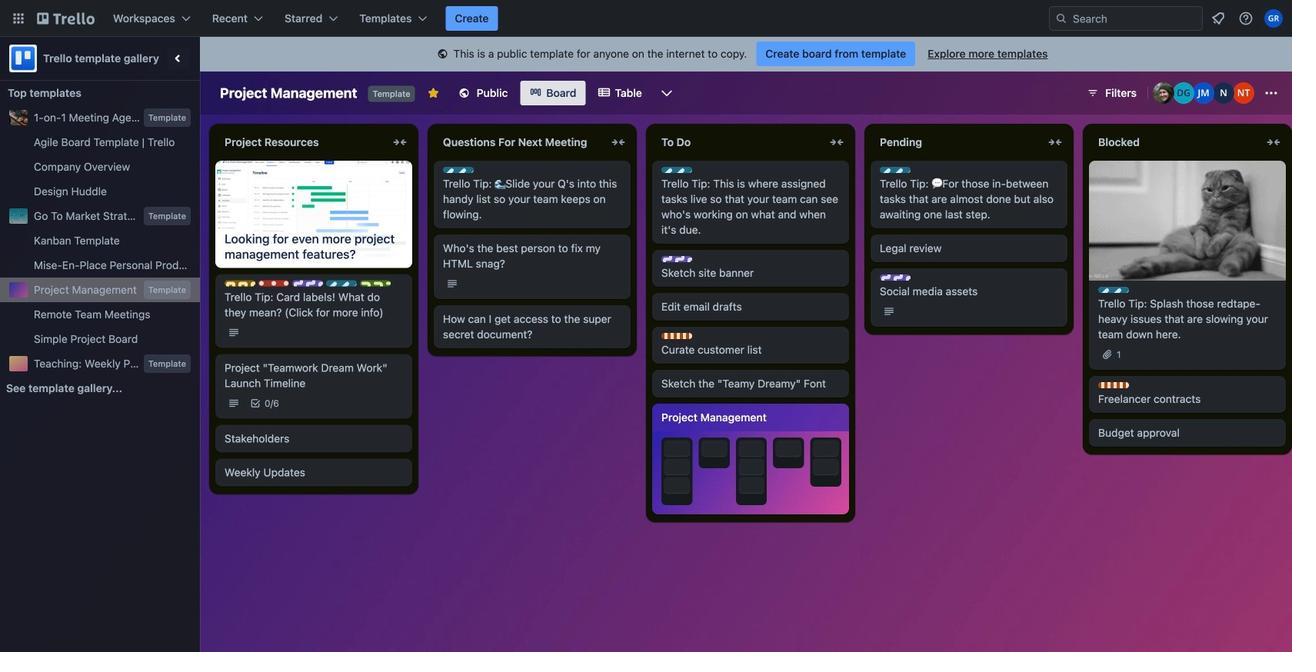 Task type: vqa. For each thing, say whether or not it's contained in the screenshot.
sm icon
yes



Task type: describe. For each thing, give the bounding box(es) containing it.
Search field
[[1068, 8, 1202, 29]]

primary element
[[0, 0, 1292, 37]]

customize views image
[[659, 85, 675, 101]]

trello logo image
[[9, 45, 37, 72]]

show menu image
[[1264, 85, 1279, 101]]

3 collapse list image from the left
[[1046, 133, 1065, 152]]

nicole tang (nicoletang31) image
[[1233, 82, 1255, 104]]

0 notifications image
[[1209, 9, 1228, 28]]

nic (nicoletollefson1) image
[[1213, 82, 1235, 104]]

color: yellow, title: "copy request" element
[[225, 281, 255, 287]]

Board name text field
[[212, 81, 365, 105]]

1 collapse list image from the left
[[391, 133, 409, 152]]

0 horizontal spatial color: purple, title: "design team" element
[[292, 281, 323, 287]]

1 collapse list image from the left
[[828, 133, 846, 152]]

open information menu image
[[1239, 11, 1254, 26]]

2 collapse list image from the left
[[1265, 133, 1283, 152]]

workspace navigation collapse icon image
[[168, 48, 189, 69]]



Task type: locate. For each thing, give the bounding box(es) containing it.
color: lime, title: "halp" element
[[360, 281, 391, 287]]

greg robinson (gregrobinson96) image
[[1265, 9, 1283, 28]]

color: purple, title: "design team" element
[[662, 256, 692, 262], [880, 275, 911, 281], [292, 281, 323, 287]]

1 horizontal spatial collapse list image
[[609, 133, 628, 152]]

1 horizontal spatial color: orange, title: "one more step" element
[[1099, 382, 1129, 388]]

2 horizontal spatial collapse list image
[[1046, 133, 1065, 152]]

0 vertical spatial color: orange, title: "one more step" element
[[662, 333, 692, 339]]

color: sky, title: "trello tip" element
[[443, 167, 474, 173], [662, 167, 692, 173], [880, 167, 911, 173], [326, 281, 357, 287], [1099, 287, 1129, 293]]

0 horizontal spatial color: orange, title: "one more step" element
[[662, 333, 692, 339]]

color: red, title: "priority" element
[[258, 281, 289, 287]]

collapse list image
[[828, 133, 846, 152], [1265, 133, 1283, 152]]

1 horizontal spatial collapse list image
[[1265, 133, 1283, 152]]

caity (caity) image
[[1153, 82, 1175, 104]]

2 horizontal spatial color: purple, title: "design team" element
[[880, 275, 911, 281]]

back to home image
[[37, 6, 95, 31]]

jordan mirchev (jordan_mirchev) image
[[1193, 82, 1215, 104]]

0 horizontal spatial collapse list image
[[828, 133, 846, 152]]

2 collapse list image from the left
[[609, 133, 628, 152]]

None text field
[[434, 130, 606, 155], [652, 130, 825, 155], [871, 130, 1043, 155], [434, 130, 606, 155], [652, 130, 825, 155], [871, 130, 1043, 155]]

star or unstar board image
[[428, 87, 440, 99]]

collapse list image
[[391, 133, 409, 152], [609, 133, 628, 152], [1046, 133, 1065, 152]]

None text field
[[215, 130, 388, 155], [1089, 130, 1262, 155], [215, 130, 388, 155], [1089, 130, 1262, 155]]

1 horizontal spatial color: purple, title: "design team" element
[[662, 256, 692, 262]]

0 horizontal spatial collapse list image
[[391, 133, 409, 152]]

color: orange, title: "one more step" element
[[662, 333, 692, 339], [1099, 382, 1129, 388]]

1 vertical spatial color: orange, title: "one more step" element
[[1099, 382, 1129, 388]]

search image
[[1055, 12, 1068, 25]]

sm image
[[435, 47, 450, 62]]

devan goldstein (devangoldstein2) image
[[1173, 82, 1195, 104]]



